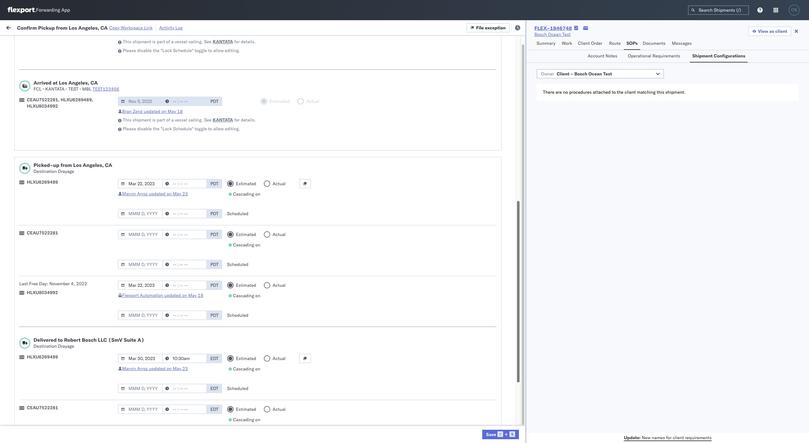 Task type: vqa. For each thing, say whether or not it's contained in the screenshot.
1st disable from the bottom
yes



Task type: locate. For each thing, give the bounding box(es) containing it.
1 horizontal spatial client
[[673, 435, 684, 441]]

of
[[166, 39, 170, 45], [166, 117, 170, 123]]

0 vertical spatial part
[[157, 39, 165, 45]]

1 vertical spatial shipment
[[132, 117, 151, 123]]

2 marvin from the top
[[122, 366, 136, 372]]

-- : -- -- text field for 3rd mmm d, yyyy text box from the bottom of the page
[[162, 281, 207, 290]]

1 ceau7522281 from the top
[[27, 230, 58, 236]]

0 vertical spatial "lock
[[161, 48, 172, 53]]

1 vertical spatial kantata link
[[213, 117, 233, 123]]

forwarding
[[36, 7, 60, 13]]

from right up
[[61, 162, 72, 168]]

from inside 'picked-up from los angeles, ca destination drayage'
[[61, 162, 72, 168]]

1 disable from the top
[[137, 48, 152, 53]]

a
[[171, 39, 174, 45], [171, 117, 174, 123]]

0 vertical spatial client
[[578, 40, 590, 46]]

bran zeng updated on may 18 button
[[122, 109, 183, 114]]

2 vertical spatial edt
[[210, 407, 219, 413]]

ceau7522281, hlxu6269489, hlxu8034992
[[27, 97, 93, 109]]

1 vertical spatial marvin arroz updated on may 23
[[122, 366, 188, 372]]

0 horizontal spatial •
[[43, 86, 44, 92]]

cascading on
[[233, 192, 260, 197], [233, 242, 260, 248], [233, 293, 260, 299], [233, 367, 260, 372], [233, 418, 260, 423]]

2 estimated from the top
[[236, 232, 256, 238]]

a down bran zeng updated on may 18
[[171, 117, 174, 123]]

bosch inside 'link'
[[535, 32, 547, 37]]

0 vertical spatial of
[[166, 39, 170, 45]]

marvin
[[122, 191, 136, 197], [122, 366, 136, 372]]

3 mmm d, yyyy text field from the top
[[118, 281, 163, 290]]

2 horizontal spatial •
[[80, 86, 81, 92]]

0 vertical spatial is
[[152, 39, 156, 45]]

23 for picked-up from los angeles, ca
[[182, 191, 188, 197]]

2 see from the top
[[204, 117, 212, 123]]

2 vertical spatial ca
[[105, 162, 112, 168]]

bosch down flex- on the right of page
[[535, 32, 547, 37]]

client left -
[[557, 71, 570, 77]]

1 allow from the top
[[213, 48, 224, 53]]

destination
[[34, 169, 57, 174], [34, 344, 57, 350]]

test down "account notes" button
[[603, 71, 612, 77]]

hlxu6269489,
[[61, 97, 93, 103]]

operational requirements
[[628, 53, 680, 59]]

5 cascading on from the top
[[233, 418, 260, 423]]

1 vertical spatial editing.
[[225, 126, 240, 132]]

2 toggle from the top
[[195, 126, 207, 132]]

cascading for third mmm d, yyyy text field's -- : -- -- text field
[[233, 242, 254, 248]]

1 vertical spatial 18
[[198, 293, 203, 299]]

shipment.
[[666, 89, 686, 95]]

2 hlxu6269489 from the top
[[27, 355, 58, 360]]

23 for delivered to robert bosch llc (smv suite a)
[[182, 366, 188, 372]]

1 horizontal spatial ocean
[[589, 71, 602, 77]]

the down bran zeng updated on may 18 button
[[153, 126, 159, 132]]

1 part from the top
[[157, 39, 165, 45]]

• left mbl
[[80, 86, 81, 92]]

account
[[588, 53, 605, 59]]

1 vertical spatial los
[[59, 80, 67, 86]]

7 -- : -- -- text field from the top
[[162, 354, 207, 364]]

1 vertical spatial client
[[625, 89, 636, 95]]

1 vertical spatial details.
[[241, 117, 256, 123]]

this
[[657, 89, 664, 95]]

link
[[144, 25, 153, 31]]

2 please from the top
[[123, 126, 136, 132]]

1 horizontal spatial •
[[66, 86, 67, 92]]

marvin arroz updated on may 23
[[122, 191, 188, 197], [122, 366, 188, 372]]

bosch ocean test link
[[535, 31, 571, 38]]

3 edt from the top
[[210, 407, 219, 413]]

1 vertical spatial please
[[123, 126, 136, 132]]

0 vertical spatial from
[[56, 24, 67, 31]]

documents button
[[640, 38, 670, 50]]

2 this from the top
[[123, 117, 131, 123]]

automation
[[140, 293, 163, 299]]

4 cascading from the top
[[233, 367, 254, 372]]

destination down delivered
[[34, 344, 57, 350]]

edt for 2nd -- : -- -- text box
[[210, 386, 219, 392]]

disable down link
[[137, 48, 152, 53]]

2 arroz from the top
[[137, 366, 148, 372]]

0 vertical spatial please
[[123, 48, 136, 53]]

-- : -- -- text field
[[162, 179, 207, 189], [162, 209, 207, 219], [162, 230, 207, 240], [162, 260, 207, 270], [162, 281, 207, 290], [162, 311, 207, 321], [162, 354, 207, 364]]

client right as
[[775, 28, 787, 34]]

cascading for 2nd mmm d, yyyy text field from the bottom of the page -- : -- -- text field
[[233, 367, 254, 372]]

documents
[[643, 40, 666, 46]]

2022
[[76, 281, 87, 287]]

see
[[204, 39, 212, 45], [204, 117, 212, 123]]

0 vertical spatial bosch
[[535, 32, 547, 37]]

-- : -- -- text field for 2nd mmm d, yyyy text field from the bottom of the page
[[162, 354, 207, 364]]

activity log button
[[159, 24, 183, 31]]

1 marvin arroz updated on may 23 button from the top
[[122, 191, 188, 197]]

3 • from the left
[[80, 86, 81, 92]]

vessel down bran zeng updated on may 18
[[175, 117, 187, 123]]

1 marvin arroz updated on may 23 from the top
[[122, 191, 188, 197]]

test123456 button
[[93, 86, 119, 92]]

disable
[[137, 48, 152, 53], [137, 126, 152, 132]]

3 actual from the top
[[273, 283, 286, 289]]

2 cascading on from the top
[[233, 242, 260, 248]]

0 vertical spatial angeles,
[[78, 24, 99, 31]]

0 vertical spatial hlxu8034992
[[27, 103, 58, 109]]

2 marvin arroz updated on may 23 button from the top
[[122, 366, 188, 372]]

hlxu6269489
[[27, 180, 58, 185], [27, 355, 58, 360]]

los for pickup
[[69, 24, 77, 31]]

1 edt from the top
[[210, 356, 219, 362]]

client left requirements
[[673, 435, 684, 441]]

5 mmm d, yyyy text field from the top
[[118, 405, 163, 415]]

3 mmm d, yyyy text field from the top
[[118, 230, 163, 240]]

(smv
[[108, 337, 122, 344]]

4 -- : -- -- text field from the top
[[162, 260, 207, 270]]

1 "lock from the top
[[161, 48, 172, 53]]

2 edt from the top
[[210, 386, 219, 392]]

arroz
[[137, 191, 148, 197], [137, 366, 148, 372]]

1 cascading on from the top
[[233, 192, 260, 197]]

bosch for test
[[574, 71, 588, 77]]

MMM D, YYYY text field
[[118, 97, 163, 106], [118, 260, 163, 270], [118, 281, 163, 290], [118, 311, 163, 321], [118, 405, 163, 415]]

this down the copy workspace link 'button'
[[123, 39, 131, 45]]

messages button
[[670, 38, 695, 50]]

0 vertical spatial details.
[[241, 39, 256, 45]]

confirm pickup from los angeles, ca copy workspace link
[[17, 24, 153, 31]]

3 -- : -- -- text field from the top
[[162, 230, 207, 240]]

1 horizontal spatial client
[[578, 40, 590, 46]]

0 vertical spatial toggle
[[195, 48, 207, 53]]

1 this shipment is part of a vessel sailing. see kantata for details. from the top
[[123, 39, 256, 45]]

last free day: november 4, 2022
[[19, 281, 87, 287]]

0 vertical spatial see
[[204, 39, 212, 45]]

2 this shipment is part of a vessel sailing. see kantata for details. from the top
[[123, 117, 256, 123]]

may
[[168, 109, 176, 114], [173, 191, 181, 197], [188, 293, 197, 299], [173, 366, 181, 372]]

1 vertical spatial sailing.
[[188, 117, 203, 123]]

please down the copy workspace link 'button'
[[123, 48, 136, 53]]

save
[[486, 432, 496, 438]]

1 horizontal spatial test
[[603, 71, 612, 77]]

2 disable from the top
[[137, 126, 152, 132]]

1 scheduled from the top
[[227, 211, 248, 217]]

0 vertical spatial -- : -- -- text field
[[162, 97, 207, 106]]

on
[[161, 109, 166, 114], [167, 191, 172, 197], [255, 192, 260, 197], [255, 242, 260, 248], [182, 293, 187, 299], [255, 293, 260, 299], [167, 366, 172, 372], [255, 367, 260, 372], [255, 418, 260, 423]]

1 vertical spatial vessel
[[175, 117, 187, 123]]

1 mmm d, yyyy text field from the top
[[118, 179, 163, 189]]

2 destination from the top
[[34, 344, 57, 350]]

estimated for -- : -- -- text field corresponding to first mmm d, yyyy text field from the top of the page
[[236, 181, 256, 187]]

may for bran zeng updated on may 18 button
[[168, 109, 176, 114]]

0 vertical spatial marvin arroz updated on may 23
[[122, 191, 188, 197]]

1 vertical spatial ocean
[[589, 71, 602, 77]]

hlxu6269489 down delivered
[[27, 355, 58, 360]]

view
[[758, 28, 768, 34]]

2 drayage from the top
[[58, 344, 74, 350]]

2 vertical spatial bosch
[[82, 337, 97, 344]]

1 vertical spatial destination
[[34, 344, 57, 350]]

marvin arroz updated on may 23 for delivered to robert bosch llc (smv suite a)
[[122, 366, 188, 372]]

1 -- : -- -- text field from the top
[[162, 97, 207, 106]]

1 vertical spatial for
[[234, 117, 240, 123]]

the down 'activity'
[[153, 48, 159, 53]]

estimated for third mmm d, yyyy text field's -- : -- -- text field
[[236, 232, 256, 238]]

4 estimated from the top
[[236, 356, 256, 362]]

a down the activity log 'button'
[[171, 39, 174, 45]]

from
[[56, 24, 67, 31], [61, 162, 72, 168]]

0 vertical spatial client
[[775, 28, 787, 34]]

hlxu6269489 for delivered
[[27, 355, 58, 360]]

shipment down link
[[132, 39, 151, 45]]

bran zeng updated on may 18
[[122, 109, 183, 114]]

sailing.
[[188, 39, 203, 45], [188, 117, 203, 123]]

0 vertical spatial ca
[[100, 24, 108, 31]]

los down app
[[69, 24, 77, 31]]

1 vertical spatial of
[[166, 117, 170, 123]]

test
[[68, 86, 78, 92]]

0 vertical spatial arroz
[[137, 191, 148, 197]]

hlxu6269489 down picked-
[[27, 180, 58, 185]]

1 shipment from the top
[[132, 39, 151, 45]]

2 vertical spatial -- : -- -- text field
[[162, 405, 207, 415]]

6 -- : -- -- text field from the top
[[162, 311, 207, 321]]

0 vertical spatial shipment
[[132, 39, 151, 45]]

0 vertical spatial marvin arroz updated on may 23 button
[[122, 191, 188, 197]]

1 vertical spatial part
[[157, 117, 165, 123]]

1 a from the top
[[171, 39, 174, 45]]

ca inside 'picked-up from los angeles, ca destination drayage'
[[105, 162, 112, 168]]

the
[[153, 48, 159, 53], [617, 89, 624, 95], [153, 126, 159, 132]]

1 vertical spatial ca
[[91, 80, 98, 86]]

may for the marvin arroz updated on may 23 button related to picked-up from los angeles, ca
[[173, 191, 181, 197]]

1 marvin from the top
[[122, 191, 136, 197]]

bosch ocean test
[[535, 32, 571, 37]]

1 vertical spatial kantata
[[45, 86, 64, 92]]

2 please disable the "lock schedule" toggle to allow editing. from the top
[[123, 126, 240, 132]]

test down 1846748
[[562, 32, 571, 37]]

los
[[69, 24, 77, 31], [59, 80, 67, 86], [73, 162, 81, 168]]

1 vertical spatial 23
[[182, 366, 188, 372]]

1 arroz from the top
[[137, 191, 148, 197]]

0 vertical spatial this
[[123, 39, 131, 45]]

0 horizontal spatial ocean
[[548, 32, 561, 37]]

2 horizontal spatial bosch
[[574, 71, 588, 77]]

1 drayage from the top
[[58, 169, 74, 174]]

angeles, inside 'picked-up from los angeles, ca destination drayage'
[[83, 162, 104, 168]]

angeles, inside arrived at los angeles, ca fcl • kantata • test • mbl test123456
[[68, 80, 89, 86]]

route
[[609, 40, 621, 46]]

is
[[152, 39, 156, 45], [152, 117, 156, 123]]

0 vertical spatial disable
[[137, 48, 152, 53]]

estimated for 2nd mmm d, yyyy text field from the bottom of the page -- : -- -- text field
[[236, 356, 256, 362]]

3 estimated from the top
[[236, 283, 256, 289]]

2 vertical spatial angeles,
[[83, 162, 104, 168]]

bosch
[[535, 32, 547, 37], [574, 71, 588, 77], [82, 337, 97, 344]]

5 -- : -- -- text field from the top
[[162, 281, 207, 290]]

ocean inside 'link'
[[548, 32, 561, 37]]

1 hlxu6269489 from the top
[[27, 180, 58, 185]]

1 vertical spatial see
[[204, 117, 212, 123]]

2 cascading from the top
[[233, 242, 254, 248]]

ceau7522281
[[27, 230, 58, 236], [27, 406, 58, 411]]

0 vertical spatial sailing.
[[188, 39, 203, 45]]

ca
[[100, 24, 108, 31], [91, 80, 98, 86], [105, 162, 112, 168]]

los for up
[[73, 162, 81, 168]]

hlxu8034992 down ceau7522281,
[[27, 103, 58, 109]]

2 part from the top
[[157, 117, 165, 123]]

1 vertical spatial marvin
[[122, 366, 136, 372]]

ocean down flex-1846748
[[548, 32, 561, 37]]

2 sailing. from the top
[[188, 117, 203, 123]]

• right the fcl
[[43, 86, 44, 92]]

arrived
[[34, 80, 51, 86]]

matching
[[637, 89, 656, 95]]

• left 'test'
[[66, 86, 67, 92]]

1 vertical spatial -- : -- -- text field
[[162, 384, 207, 394]]

destination down picked-
[[34, 169, 57, 174]]

-- : -- -- text field for third mmm d, yyyy text field
[[162, 230, 207, 240]]

route button
[[607, 38, 624, 50]]

1 vertical spatial a
[[171, 117, 174, 123]]

2 allow from the top
[[213, 126, 224, 132]]

"lock down 'activity'
[[161, 48, 172, 53]]

los inside 'picked-up from los angeles, ca destination drayage'
[[73, 162, 81, 168]]

2 vertical spatial los
[[73, 162, 81, 168]]

2 -- : -- -- text field from the top
[[162, 209, 207, 219]]

2 ceau7522281 from the top
[[27, 406, 58, 411]]

the right attached
[[617, 89, 624, 95]]

0 vertical spatial schedule"
[[173, 48, 193, 53]]

2 23 from the top
[[182, 366, 188, 372]]

there
[[543, 89, 554, 95]]

of down bran zeng updated on may 18
[[166, 117, 170, 123]]

ca for pickup
[[100, 24, 108, 31]]

0 vertical spatial test
[[562, 32, 571, 37]]

0 vertical spatial ceau7522281
[[27, 230, 58, 236]]

4 mmm d, yyyy text field from the top
[[118, 311, 163, 321]]

update: new names for client requirements
[[624, 435, 712, 441]]

edt for 2nd mmm d, yyyy text field from the bottom of the page -- : -- -- text field
[[210, 356, 219, 362]]

1 see from the top
[[204, 39, 212, 45]]

part down 'activity'
[[157, 39, 165, 45]]

2 of from the top
[[166, 117, 170, 123]]

test inside the bosch ocean test 'link'
[[562, 32, 571, 37]]

of down 'activity'
[[166, 39, 170, 45]]

client left the order
[[578, 40, 590, 46]]

shipment down zeng
[[132, 117, 151, 123]]

1 vertical spatial "lock
[[161, 126, 172, 132]]

1 vertical spatial from
[[61, 162, 72, 168]]

forwarding app
[[36, 7, 70, 13]]

MMM D, YYYY text field
[[118, 179, 163, 189], [118, 209, 163, 219], [118, 230, 163, 240], [118, 354, 163, 364], [118, 384, 163, 394]]

1 pdt from the top
[[210, 99, 219, 104]]

1 destination from the top
[[34, 169, 57, 174]]

0 horizontal spatial test
[[562, 32, 571, 37]]

confirm
[[17, 24, 37, 31]]

0 vertical spatial 18
[[177, 109, 183, 114]]

0 vertical spatial 23
[[182, 191, 188, 197]]

"lock down bran zeng updated on may 18
[[161, 126, 172, 132]]

los right at
[[59, 80, 67, 86]]

is down bran zeng updated on may 18
[[152, 117, 156, 123]]

3 pdt from the top
[[210, 211, 219, 217]]

1 vertical spatial please disable the "lock schedule" toggle to allow editing.
[[123, 126, 240, 132]]

owner
[[541, 71, 554, 77]]

marvin arroz updated on may 23 button
[[122, 191, 188, 197], [122, 366, 188, 372]]

drayage down 'robert'
[[58, 344, 74, 350]]

1 horizontal spatial bosch
[[535, 32, 547, 37]]

0 vertical spatial drayage
[[58, 169, 74, 174]]

Search Shipments (/) text field
[[688, 5, 749, 15]]

5 pdt from the top
[[210, 262, 219, 268]]

ocean down account on the right of page
[[589, 71, 602, 77]]

please down bran
[[123, 126, 136, 132]]

vessel down log
[[175, 39, 187, 45]]

0 horizontal spatial bosch
[[82, 337, 97, 344]]

0 vertical spatial los
[[69, 24, 77, 31]]

3 cascading from the top
[[233, 293, 254, 299]]

los inside arrived at los angeles, ca fcl • kantata • test • mbl test123456
[[59, 80, 67, 86]]

allow
[[213, 48, 224, 53], [213, 126, 224, 132]]

ocean
[[548, 32, 561, 37], [589, 71, 602, 77]]

from right pickup
[[56, 24, 67, 31]]

part
[[157, 39, 165, 45], [157, 117, 165, 123]]

disable down zeng
[[137, 126, 152, 132]]

test
[[562, 32, 571, 37], [603, 71, 612, 77]]

up
[[53, 162, 59, 168]]

1 vertical spatial drayage
[[58, 344, 74, 350]]

2 vertical spatial client
[[673, 435, 684, 441]]

summary button
[[534, 38, 559, 50]]

1 vertical spatial hlxu6269489
[[27, 355, 58, 360]]

this down bran
[[123, 117, 131, 123]]

cascading on for third mmm d, yyyy text field's -- : -- -- text field
[[233, 242, 260, 248]]

account notes
[[588, 53, 618, 59]]

1 vertical spatial allow
[[213, 126, 224, 132]]

sailing. for second kantata 'link' from the bottom
[[188, 39, 203, 45]]

0 vertical spatial a
[[171, 39, 174, 45]]

-- : -- -- text field
[[162, 97, 207, 106], [162, 384, 207, 394], [162, 405, 207, 415]]

1 vertical spatial toggle
[[195, 126, 207, 132]]

bosch inside delivered to robert bosch llc (smv suite a) destination drayage
[[82, 337, 97, 344]]

estimated
[[236, 181, 256, 187], [236, 232, 256, 238], [236, 283, 256, 289], [236, 356, 256, 362], [236, 407, 256, 413]]

bosch right -
[[574, 71, 588, 77]]

hlxu8034992
[[27, 103, 58, 109], [27, 290, 58, 296]]

0 vertical spatial please disable the "lock schedule" toggle to allow editing.
[[123, 48, 240, 53]]

1 vertical spatial this
[[123, 117, 131, 123]]

los right up
[[73, 162, 81, 168]]

bosch for (smv
[[82, 337, 97, 344]]

os
[[791, 8, 797, 12]]

0 vertical spatial this shipment is part of a vessel sailing. see kantata for details.
[[123, 39, 256, 45]]

vessel
[[175, 39, 187, 45], [175, 117, 187, 123]]

0 horizontal spatial 18
[[177, 109, 183, 114]]

destination inside 'picked-up from los angeles, ca destination drayage'
[[34, 169, 57, 174]]

0 vertical spatial editing.
[[225, 48, 240, 53]]

part down bran zeng updated on may 18 button
[[157, 117, 165, 123]]

1 estimated from the top
[[236, 181, 256, 187]]

0 vertical spatial marvin
[[122, 191, 136, 197]]

2 pdt from the top
[[210, 181, 219, 187]]

-- : -- -- text field for 2nd mmm d, yyyy text box from the bottom
[[162, 311, 207, 321]]

•
[[43, 86, 44, 92], [66, 86, 67, 92], [80, 86, 81, 92]]

1 sailing. from the top
[[188, 39, 203, 45]]

0 vertical spatial destination
[[34, 169, 57, 174]]

0 vertical spatial hlxu6269489
[[27, 180, 58, 185]]

hlxu8034992 down day:
[[27, 290, 58, 296]]

free
[[29, 281, 38, 287]]

2 -- : -- -- text field from the top
[[162, 384, 207, 394]]

toggle
[[195, 48, 207, 53], [195, 126, 207, 132]]

4 scheduled from the top
[[227, 386, 248, 392]]

edt for first -- : -- -- text box from the bottom
[[210, 407, 219, 413]]

marvin arroz updated on may 23 button for picked-up from los angeles, ca
[[122, 191, 188, 197]]

1 horizontal spatial 18
[[198, 293, 203, 299]]

2 actual from the top
[[273, 232, 286, 238]]

1 vertical spatial arroz
[[137, 366, 148, 372]]

2 horizontal spatial client
[[775, 28, 787, 34]]

1 is from the top
[[152, 39, 156, 45]]

is down link
[[152, 39, 156, 45]]

no
[[563, 89, 568, 95]]

drayage down up
[[58, 169, 74, 174]]

1 vertical spatial marvin arroz updated on may 23 button
[[122, 366, 188, 372]]

bosch left llc
[[82, 337, 97, 344]]

0 vertical spatial allow
[[213, 48, 224, 53]]

client left matching
[[625, 89, 636, 95]]

1 mmm d, yyyy text field from the top
[[118, 97, 163, 106]]

estimated for 3rd mmm d, yyyy text box from the bottom of the page's -- : -- -- text field
[[236, 283, 256, 289]]

0 vertical spatial for
[[234, 39, 240, 45]]

delivered to robert bosch llc (smv suite a) destination drayage
[[34, 337, 144, 350]]



Task type: describe. For each thing, give the bounding box(es) containing it.
destination inside delivered to robert bosch llc (smv suite a) destination drayage
[[34, 344, 57, 350]]

arrived at los angeles, ca fcl • kantata • test • mbl test123456
[[34, 80, 119, 92]]

llc
[[98, 337, 107, 344]]

1846748
[[550, 25, 572, 31]]

delivered
[[34, 337, 57, 344]]

view as client
[[758, 28, 787, 34]]

robert
[[64, 337, 81, 344]]

drayage inside delivered to robert bosch llc (smv suite a) destination drayage
[[58, 344, 74, 350]]

client inside button
[[775, 28, 787, 34]]

cascading for -- : -- -- text field corresponding to first mmm d, yyyy text field from the top of the page
[[233, 192, 254, 197]]

copy
[[109, 25, 120, 31]]

kantata inside arrived at los angeles, ca fcl • kantata • test • mbl test123456
[[45, 86, 64, 92]]

test123456
[[93, 86, 119, 92]]

drayage inside 'picked-up from los angeles, ca destination drayage'
[[58, 169, 74, 174]]

cascading for 3rd mmm d, yyyy text box from the bottom of the page's -- : -- -- text field
[[233, 293, 254, 299]]

3 scheduled from the top
[[227, 313, 248, 319]]

sops button
[[624, 38, 640, 50]]

cascading on for -- : -- -- text field corresponding to first mmm d, yyyy text field from the top of the page
[[233, 192, 260, 197]]

flexport automation updated on may 18 button
[[122, 293, 203, 299]]

account notes button
[[585, 50, 622, 63]]

ceau7522281 for delivered to robert bosch llc (smv suite a)
[[27, 406, 58, 411]]

flexport
[[122, 293, 139, 299]]

marvin for ca
[[122, 191, 136, 197]]

2 vertical spatial for
[[666, 435, 672, 441]]

2 a from the top
[[171, 117, 174, 123]]

procedures
[[569, 89, 592, 95]]

18 for bran zeng updated on may 18
[[177, 109, 183, 114]]

operational requirements button
[[625, 50, 686, 63]]

at
[[53, 80, 58, 86]]

summary
[[537, 40, 556, 46]]

1 vessel from the top
[[175, 39, 187, 45]]

to inside delivered to robert bosch llc (smv suite a) destination drayage
[[58, 337, 63, 344]]

5 mmm d, yyyy text field from the top
[[118, 384, 163, 394]]

1 vertical spatial the
[[617, 89, 624, 95]]

1 this from the top
[[123, 39, 131, 45]]

requirements
[[685, 435, 712, 441]]

flex-1846748
[[535, 25, 572, 31]]

2 vertical spatial kantata
[[213, 117, 233, 123]]

are
[[556, 89, 562, 95]]

exception
[[485, 25, 506, 31]]

1 vertical spatial client
[[557, 71, 570, 77]]

forwarding app link
[[8, 7, 70, 13]]

6 pdt from the top
[[210, 283, 219, 289]]

workspace
[[121, 25, 143, 31]]

1 of from the top
[[166, 39, 170, 45]]

app
[[61, 7, 70, 13]]

sops
[[627, 40, 638, 46]]

2 shipment from the top
[[132, 117, 151, 123]]

from for up
[[61, 162, 72, 168]]

18 for flexport automation updated on may 18
[[198, 293, 203, 299]]

2 kantata link from the top
[[213, 117, 233, 123]]

5 actual from the top
[[273, 407, 286, 413]]

1 kantata link from the top
[[213, 39, 233, 45]]

new
[[642, 435, 651, 441]]

marvin arroz updated on may 23 button for delivered to robert bosch llc (smv suite a)
[[122, 366, 188, 372]]

work
[[562, 40, 572, 46]]

2 is from the top
[[152, 117, 156, 123]]

save button
[[482, 431, 519, 440]]

2 "lock from the top
[[161, 126, 172, 132]]

requirements
[[653, 53, 680, 59]]

picked-up from los angeles, ca destination drayage
[[34, 162, 112, 174]]

7 pdt from the top
[[210, 313, 219, 319]]

2 scheduled from the top
[[227, 262, 248, 268]]

update:
[[624, 435, 641, 441]]

a)
[[138, 337, 144, 344]]

4 mmm d, yyyy text field from the top
[[118, 354, 163, 364]]

order
[[591, 40, 603, 46]]

-- : -- -- text field for 4th mmm d, yyyy text field from the bottom
[[162, 209, 207, 219]]

2 hlxu8034992 from the top
[[27, 290, 58, 296]]

notes
[[606, 53, 618, 59]]

file
[[476, 25, 484, 31]]

cascading on for 2nd mmm d, yyyy text field from the bottom of the page -- : -- -- text field
[[233, 367, 260, 372]]

zeng
[[133, 109, 143, 114]]

flex-
[[535, 25, 550, 31]]

sailing. for second kantata 'link'
[[188, 117, 203, 123]]

november
[[49, 281, 70, 287]]

shipment configurations
[[693, 53, 745, 59]]

1 actual from the top
[[273, 181, 286, 187]]

ca for up
[[105, 162, 112, 168]]

attached
[[593, 89, 611, 95]]

suite
[[124, 337, 136, 344]]

2 editing. from the top
[[225, 126, 240, 132]]

names
[[652, 435, 665, 441]]

bran
[[122, 109, 132, 114]]

1 please disable the "lock schedule" toggle to allow editing. from the top
[[123, 48, 240, 53]]

log
[[175, 25, 183, 31]]

flex-1846748 link
[[535, 25, 572, 31]]

ceau7522281,
[[27, 97, 60, 103]]

client inside 'button'
[[578, 40, 590, 46]]

owner client - bosch ocean test
[[541, 71, 612, 77]]

hlxu8034992 inside ceau7522281, hlxu6269489, hlxu8034992
[[27, 103, 58, 109]]

client order button
[[576, 38, 607, 50]]

hlxu6269489 for picked-
[[27, 180, 58, 185]]

work button
[[559, 38, 576, 50]]

1 • from the left
[[43, 86, 44, 92]]

4 pdt from the top
[[210, 232, 219, 238]]

angeles, for up
[[83, 162, 104, 168]]

messages
[[672, 40, 692, 46]]

arroz for delivered to robert bosch llc (smv suite a)
[[137, 366, 148, 372]]

2 mmm d, yyyy text field from the top
[[118, 209, 163, 219]]

0 vertical spatial kantata
[[213, 39, 233, 45]]

1 schedule" from the top
[[173, 48, 193, 53]]

2 vertical spatial the
[[153, 126, 159, 132]]

-- : -- -- text field for 2nd mmm d, yyyy text box
[[162, 260, 207, 270]]

marvin for (smv
[[122, 366, 136, 372]]

-- : -- -- text field for first mmm d, yyyy text field from the top of the page
[[162, 179, 207, 189]]

ca inside arrived at los angeles, ca fcl • kantata • test • mbl test123456
[[91, 80, 98, 86]]

2 mmm d, yyyy text field from the top
[[118, 260, 163, 270]]

arroz for picked-up from los angeles, ca
[[137, 191, 148, 197]]

from for pickup
[[56, 24, 67, 31]]

view as client button
[[748, 27, 792, 36]]

1 details. from the top
[[241, 39, 256, 45]]

5 estimated from the top
[[236, 407, 256, 413]]

picked-
[[34, 162, 53, 168]]

ceau7522281 for picked-up from los angeles, ca
[[27, 230, 58, 236]]

cascading on for 3rd mmm d, yyyy text box from the bottom of the page's -- : -- -- text field
[[233, 293, 260, 299]]

-
[[571, 71, 573, 77]]

flexport automation updated on may 18
[[122, 293, 203, 299]]

may for the marvin arroz updated on may 23 button associated with delivered to robert bosch llc (smv suite a)
[[173, 366, 181, 372]]

may for flexport automation updated on may 18 button
[[188, 293, 197, 299]]

3 -- : -- -- text field from the top
[[162, 405, 207, 415]]

4 actual from the top
[[273, 356, 286, 362]]

1 vertical spatial test
[[603, 71, 612, 77]]

day:
[[39, 281, 48, 287]]

2 vessel from the top
[[175, 117, 187, 123]]

flexport. image
[[8, 7, 36, 13]]

last
[[19, 281, 28, 287]]

as
[[770, 28, 774, 34]]

2 details. from the top
[[241, 117, 256, 123]]

2 schedule" from the top
[[173, 126, 193, 132]]

activity log
[[159, 25, 183, 31]]

0 horizontal spatial client
[[625, 89, 636, 95]]

operational
[[628, 53, 651, 59]]

2 • from the left
[[66, 86, 67, 92]]

5 cascading from the top
[[233, 418, 254, 423]]

1 editing. from the top
[[225, 48, 240, 53]]

shipment
[[693, 53, 713, 59]]

copy workspace link button
[[109, 25, 153, 31]]

1 please from the top
[[123, 48, 136, 53]]

4,
[[71, 281, 75, 287]]

0 vertical spatial the
[[153, 48, 159, 53]]

there are no procedures attached to the client matching this shipment.
[[543, 89, 686, 95]]

marvin arroz updated on may 23 for picked-up from los angeles, ca
[[122, 191, 188, 197]]

os button
[[787, 3, 802, 17]]

shipment configurations button
[[690, 50, 748, 63]]

angeles, for pickup
[[78, 24, 99, 31]]

1 toggle from the top
[[195, 48, 207, 53]]

activity
[[159, 25, 174, 31]]



